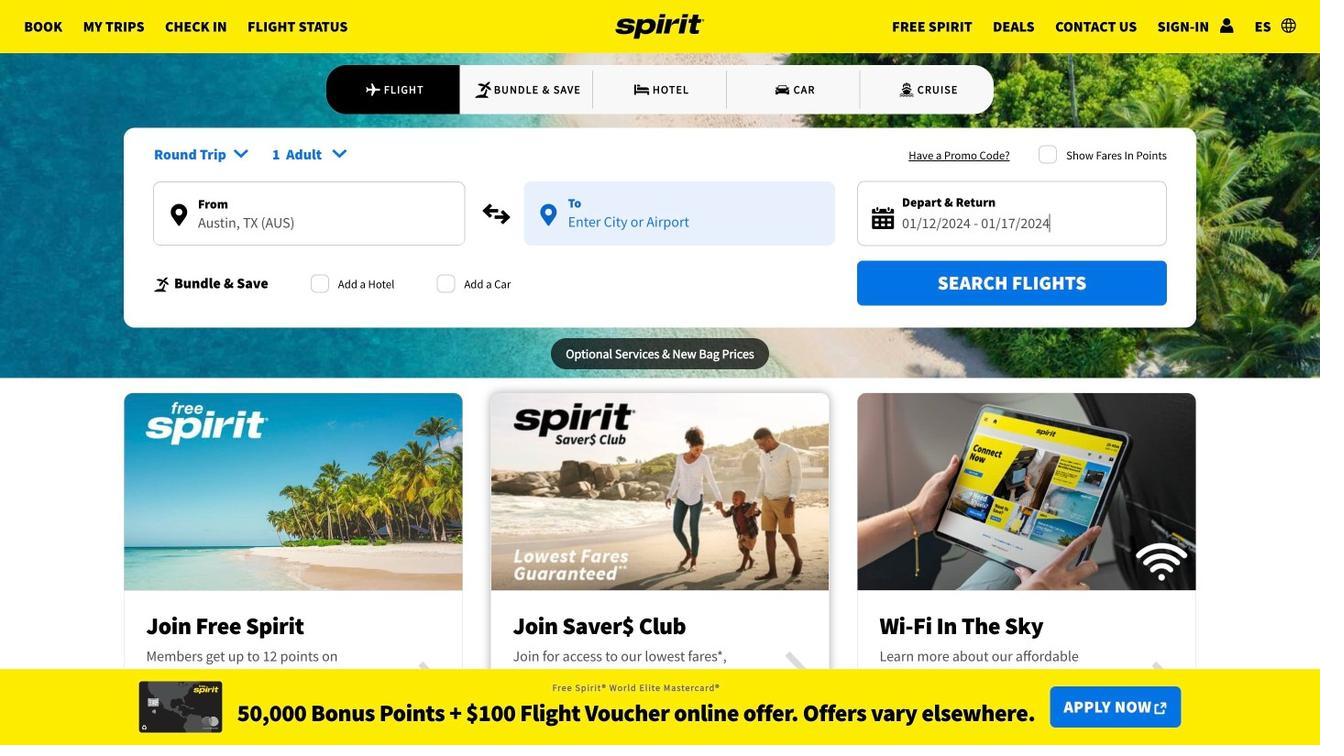 Task type: vqa. For each thing, say whether or not it's contained in the screenshot.
'wifi image'
yes



Task type: describe. For each thing, give the bounding box(es) containing it.
swap airports image
[[482, 199, 511, 229]]

wifi image image
[[858, 384, 1196, 601]]

user image
[[1220, 18, 1235, 33]]

hotel icon image
[[633, 81, 651, 99]]

calendar image
[[872, 207, 894, 229]]

external links may not meet accessibility requirements. image
[[1155, 703, 1167, 715]]

savers_club_image image
[[492, 383, 829, 601]]

1 map marker alt image from the left
[[171, 204, 187, 226]]

enter city or airport text field for 2nd map marker alt icon from right
[[154, 214, 465, 245]]

free_spirit_image image
[[124, 383, 463, 601]]

cruise icon image
[[898, 81, 916, 99]]



Task type: locate. For each thing, give the bounding box(es) containing it.
car icon image
[[774, 81, 792, 99]]

bundle and save icon image
[[153, 277, 171, 293]]

0 horizontal spatial enter city or airport text field
[[154, 214, 465, 245]]

logo image
[[616, 0, 705, 53]]

map marker alt image
[[171, 204, 187, 226], [541, 204, 557, 226]]

map marker alt image up bundle and save icon
[[171, 204, 187, 226]]

enter city or airport text field for 1st map marker alt icon from right
[[524, 213, 835, 244]]

dates field
[[902, 212, 1152, 235]]

2 map marker alt image from the left
[[541, 204, 557, 226]]

1 horizontal spatial map marker alt image
[[541, 204, 557, 226]]

1 horizontal spatial enter city or airport text field
[[524, 213, 835, 244]]

0 horizontal spatial map marker alt image
[[171, 204, 187, 226]]

flight icon image
[[364, 81, 382, 99]]

Enter City or Airport text field
[[524, 213, 835, 244], [154, 214, 465, 245]]

world elite image
[[139, 682, 223, 733]]

map marker alt image right swap airports image
[[541, 204, 557, 226]]

global image
[[1282, 18, 1297, 33]]

vacation icon image
[[474, 81, 492, 99]]



